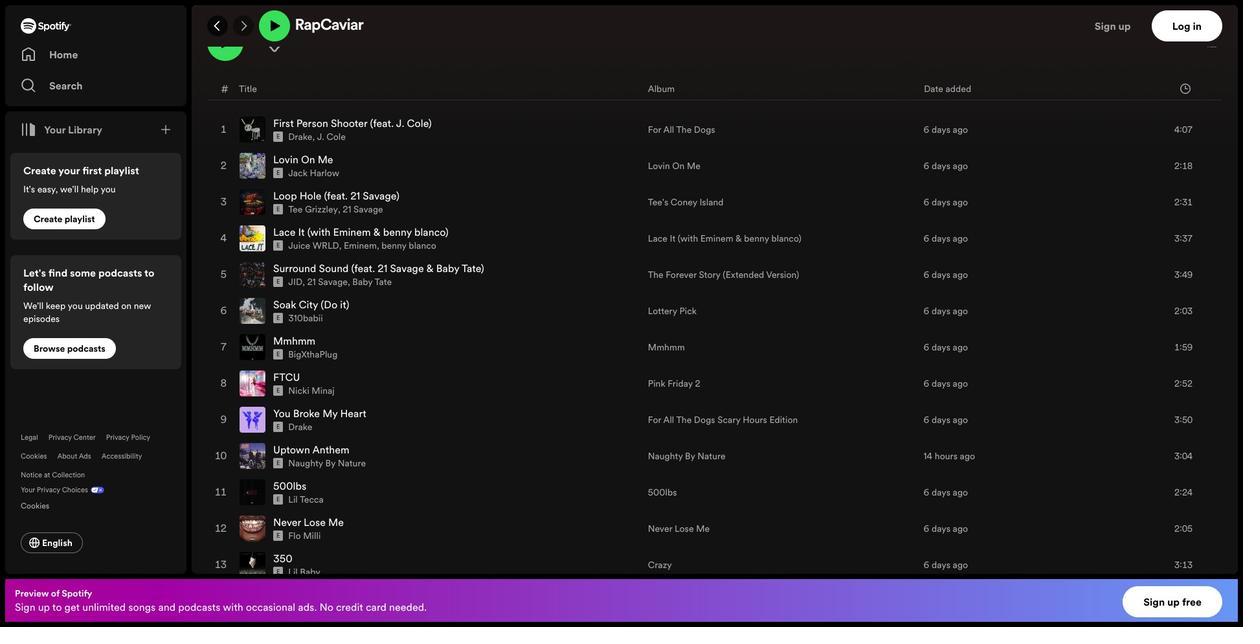 Task type: describe. For each thing, give the bounding box(es) containing it.
home link
[[21, 41, 171, 67]]

explicit element for soak city (do it)
[[273, 313, 283, 323]]

naughty by nature for naughty by nature link in 'uptown anthem' cell
[[288, 457, 366, 470]]

6 for surround sound (feat. 21 savage & baby tate)
[[924, 268, 930, 281]]

350
[[273, 551, 293, 566]]

bigxthaplug
[[288, 348, 338, 361]]

mmhmm link inside "cell"
[[273, 334, 316, 348]]

eminem for juice wrld , eminem , benny blanco
[[344, 239, 377, 252]]

loop hole (feat. 21 savage) e
[[273, 189, 400, 213]]

1 cookies link from the top
[[21, 452, 47, 461]]

6 for loop hole (feat. 21 savage)
[[924, 196, 930, 209]]

benny for lace it (with eminem & benny blanco) e
[[383, 225, 412, 239]]

lottery pick
[[648, 305, 697, 318]]

0 horizontal spatial 500lbs link
[[273, 479, 307, 493]]

lil for 350
[[288, 566, 298, 579]]

to inside let's find some podcasts to follow we'll keep you updated on new episodes
[[145, 266, 155, 280]]

english
[[42, 536, 72, 549]]

6 for lovin on me
[[924, 159, 930, 172]]

21 for hole
[[351, 189, 360, 203]]

# row
[[208, 77, 1222, 101]]

for for first person shooter (feat. j. cole)
[[648, 123, 662, 136]]

legal link
[[21, 433, 38, 442]]

version)
[[767, 268, 800, 281]]

0 horizontal spatial savage
[[318, 275, 348, 288]]

1 horizontal spatial baby
[[353, 275, 373, 288]]

you broke my heart link
[[273, 406, 367, 421]]

2:52
[[1175, 377, 1193, 390]]

juice wrld , eminem , benny blanco
[[288, 239, 437, 252]]

nicki minaj
[[288, 384, 335, 397]]

privacy for privacy policy
[[106, 433, 129, 442]]

friday
[[668, 377, 693, 390]]

lil for 500lbs
[[288, 493, 298, 506]]

it for lace it (with eminem & benny blanco)
[[670, 232, 676, 245]]

lil tecca
[[288, 493, 324, 506]]

savage for (feat.
[[390, 261, 424, 275]]

minaj
[[312, 384, 335, 397]]

e inside 500lbs e
[[277, 496, 280, 503]]

tee's coney island link
[[648, 196, 724, 209]]

tee's coney island
[[648, 196, 724, 209]]

jid , 21 savage , baby tate
[[288, 275, 392, 288]]

1 vertical spatial the
[[648, 268, 664, 281]]

j. inside first person shooter (feat. j. cole) e
[[396, 116, 405, 130]]

jack
[[288, 167, 308, 180]]

2 cookies from the top
[[21, 500, 49, 511]]

ago for mmhmm
[[953, 341, 969, 354]]

explicit element for never lose me
[[273, 531, 283, 541]]

find
[[48, 266, 68, 280]]

jack harlow
[[288, 167, 340, 180]]

eminem for lace it (with eminem & benny blanco) e
[[333, 225, 371, 239]]

go forward image
[[238, 21, 249, 31]]

explicit element for 500lbs
[[273, 494, 283, 505]]

your
[[58, 163, 80, 178]]

2:31
[[1175, 196, 1193, 209]]

(feat. for savage
[[351, 261, 375, 275]]

create for your
[[23, 163, 56, 178]]

blanco) for lace it (with eminem & benny blanco) e
[[415, 225, 449, 239]]

and
[[158, 600, 176, 614]]

savage for ,
[[354, 203, 383, 216]]

lace it (with eminem & benny blanco) cell
[[240, 221, 638, 256]]

preview
[[15, 587, 49, 600]]

soak city (do it) cell
[[240, 294, 638, 329]]

never lose me cell
[[240, 511, 638, 546]]

mmhmm for mmhmm
[[648, 341, 685, 354]]

first person shooter (feat. j. cole) cell
[[240, 112, 638, 147]]

4:07
[[1175, 123, 1193, 136]]

21 for sound
[[378, 261, 388, 275]]

& inside the surround sound (feat. 21 savage & baby tate) e
[[427, 261, 434, 275]]

we'll
[[23, 299, 44, 312]]

bigxthaplug link
[[288, 348, 338, 361]]

days for never lose me
[[932, 522, 951, 535]]

browse
[[34, 342, 65, 355]]

card
[[366, 600, 387, 614]]

create playlist button
[[23, 209, 105, 229]]

explicit element for uptown anthem
[[273, 458, 283, 468]]

never lose me link inside cell
[[273, 515, 344, 529]]

days for surround sound (feat. 21 savage & baby tate)
[[932, 268, 951, 281]]

shooter
[[331, 116, 368, 130]]

playlist inside create your first playlist it's easy, we'll help you
[[104, 163, 139, 178]]

ads.
[[298, 600, 317, 614]]

privacy policy link
[[106, 433, 150, 442]]

podcasts inside let's find some podcasts to follow we'll keep you updated on new episodes
[[98, 266, 142, 280]]

mmhmm e
[[273, 334, 316, 358]]

me for lovin on me
[[687, 159, 701, 172]]

e inside uptown anthem e
[[277, 459, 280, 467]]

title
[[239, 82, 257, 95]]

2:24
[[1175, 486, 1193, 499]]

with
[[223, 600, 243, 614]]

episodes
[[23, 312, 60, 325]]

duration image
[[1181, 83, 1191, 94]]

first
[[273, 116, 294, 130]]

6 for mmhmm
[[924, 341, 930, 354]]

browse podcasts link
[[23, 338, 116, 359]]

310babii link
[[288, 312, 323, 325]]

e inside soak city (do it) e
[[277, 314, 280, 322]]

21 savage link for hole
[[343, 203, 383, 216]]

ago for never lose me
[[953, 522, 969, 535]]

you broke my heart cell
[[240, 402, 638, 437]]

lottery
[[648, 305, 678, 318]]

for for you broke my heart
[[648, 413, 662, 426]]

you for first
[[101, 183, 116, 196]]

jack harlow link
[[288, 167, 340, 180]]

harlow
[[310, 167, 340, 180]]

search link
[[21, 73, 171, 98]]

days for lovin on me
[[932, 159, 951, 172]]

pink friday 2
[[648, 377, 701, 390]]

j. cole link
[[317, 130, 346, 143]]

nature for naughty by nature link in 'uptown anthem' cell
[[338, 457, 366, 470]]

ago for 500lbs
[[953, 486, 969, 499]]

2:18
[[1175, 159, 1193, 172]]

pink friday 2 link
[[648, 377, 701, 390]]

, inside loop hole (feat. 21 savage) cell
[[338, 203, 341, 216]]

ago for first person shooter (feat. j. cole)
[[953, 123, 969, 136]]

new
[[134, 299, 151, 312]]

ago for uptown anthem
[[960, 450, 976, 463]]

let's
[[23, 266, 46, 280]]

english button
[[21, 533, 83, 553]]

6 for never lose me
[[924, 522, 930, 535]]

6 for 350
[[924, 559, 930, 571]]

explicit element for surround sound (feat. 21 savage & baby tate)
[[273, 277, 283, 287]]

6 days ago for 350
[[924, 559, 969, 571]]

6 days ago for mmhmm
[[924, 341, 969, 354]]

0 horizontal spatial j.
[[317, 130, 324, 143]]

surround sound (feat. 21 savage & baby tate) link
[[273, 261, 484, 275]]

500lbs for 500lbs e
[[273, 479, 307, 493]]

for all the dogs scary hours edition link
[[648, 413, 798, 426]]

first
[[82, 163, 102, 178]]

1 horizontal spatial 500lbs link
[[648, 486, 677, 499]]

cole
[[327, 130, 346, 143]]

6 days ago for surround sound (feat. 21 savage & baby tate)
[[924, 268, 969, 281]]

crazy link
[[648, 559, 672, 571]]

privacy center
[[48, 433, 96, 442]]

e inside loop hole (feat. 21 savage) e
[[277, 205, 280, 213]]

person
[[297, 116, 328, 130]]

notice at collection
[[21, 470, 85, 480]]

days for loop hole (feat. 21 savage)
[[932, 196, 951, 209]]

days for ftcu
[[932, 377, 951, 390]]

baby tate link
[[353, 275, 392, 288]]

up inside preview of spotify sign up to get unlimited songs and podcasts with occasional ads. no credit card needed.
[[38, 600, 50, 614]]

6 days ago for lovin on me
[[924, 159, 969, 172]]

about
[[57, 452, 77, 461]]

, inside first person shooter (feat. j. cole) cell
[[313, 130, 315, 143]]

1 horizontal spatial lace it (with eminem & benny blanco) link
[[648, 232, 802, 245]]

the forever story (extended version)
[[648, 268, 800, 281]]

on for lovin on me e
[[301, 152, 315, 167]]

home
[[49, 47, 78, 62]]

added
[[946, 82, 972, 95]]

e inside 350 e
[[277, 568, 280, 576]]

350 cell
[[240, 548, 638, 583]]

explicit element for ftcu
[[273, 386, 283, 396]]

lovin on me
[[648, 159, 701, 172]]

notice
[[21, 470, 42, 480]]

spotify
[[62, 587, 92, 600]]

500lbs for 500lbs
[[648, 486, 677, 499]]

help
[[81, 183, 99, 196]]

it for lace it (with eminem & benny blanco) e
[[298, 225, 305, 239]]

lose for never lose me e
[[304, 515, 326, 529]]

nature for rightmost naughty by nature link
[[698, 450, 726, 463]]

lovin for lovin on me e
[[273, 152, 299, 167]]

days for first person shooter (feat. j. cole)
[[932, 123, 951, 136]]

#
[[221, 81, 229, 96]]

e inside lace it (with eminem & benny blanco) e
[[277, 242, 280, 250]]

surround sound (feat. 21 savage & baby tate) cell
[[240, 257, 638, 292]]

dogs for first person shooter (feat. j. cole)
[[694, 123, 716, 136]]

3:49
[[1175, 268, 1193, 281]]

anthem
[[313, 443, 350, 457]]

1 horizontal spatial naughty by nature link
[[648, 450, 726, 463]]

nicki
[[288, 384, 310, 397]]

notice at collection link
[[21, 470, 85, 480]]

some
[[70, 266, 96, 280]]

no
[[320, 600, 334, 614]]

lovin on me link inside cell
[[273, 152, 333, 167]]

6 for you broke my heart
[[924, 413, 930, 426]]

forever
[[666, 268, 697, 281]]

6 days ago for loop hole (feat. 21 savage)
[[924, 196, 969, 209]]

loop
[[273, 189, 297, 203]]



Task type: locate. For each thing, give the bounding box(es) containing it.
0 vertical spatial for
[[648, 123, 662, 136]]

1 explicit element from the top
[[273, 132, 283, 142]]

lace it (with eminem & benny blanco) link down tee grizzley , 21 savage
[[273, 225, 449, 239]]

0 vertical spatial 21 savage link
[[343, 203, 383, 216]]

1 horizontal spatial mmhmm link
[[648, 341, 685, 354]]

e inside "you broke my heart e"
[[277, 423, 280, 431]]

hours
[[935, 450, 958, 463]]

mmhmm link down "310babii"
[[273, 334, 316, 348]]

drake inside the you broke my heart cell
[[288, 421, 313, 434]]

0 horizontal spatial your
[[21, 485, 35, 495]]

13 e from the top
[[277, 568, 280, 576]]

never up 'crazy'
[[648, 522, 673, 535]]

5 6 days ago from the top
[[924, 268, 969, 281]]

heart
[[340, 406, 367, 421]]

by for rightmost naughty by nature link
[[685, 450, 696, 463]]

follow
[[23, 280, 54, 294]]

your privacy choices
[[21, 485, 88, 495]]

up left of
[[38, 600, 50, 614]]

lottery pick link
[[648, 305, 697, 318]]

create inside button
[[34, 212, 62, 225]]

0 horizontal spatial by
[[326, 457, 336, 470]]

the for you broke my heart
[[677, 413, 692, 426]]

mmhmm inside mmhmm "cell"
[[273, 334, 316, 348]]

,
[[313, 130, 315, 143], [338, 203, 341, 216], [339, 239, 342, 252], [377, 239, 379, 252], [303, 275, 305, 288], [348, 275, 350, 288]]

playlist inside button
[[65, 212, 95, 225]]

0 horizontal spatial lace it (with eminem & benny blanco) link
[[273, 225, 449, 239]]

(feat. inside first person shooter (feat. j. cole) e
[[370, 116, 394, 130]]

on for lovin on me
[[673, 159, 685, 172]]

you right help
[[101, 183, 116, 196]]

lil inside 500lbs "cell"
[[288, 493, 298, 506]]

List button
[[1183, 33, 1223, 53]]

(with for lace it (with eminem & benny blanco)
[[678, 232, 698, 245]]

e inside lovin on me e
[[277, 169, 280, 177]]

8 6 days ago from the top
[[924, 377, 969, 390]]

explicit element inside "surround sound (feat. 21 savage & baby tate)" cell
[[273, 277, 283, 287]]

by down for all the dogs scary hours edition
[[685, 450, 696, 463]]

eminem up surround sound (feat. 21 savage & baby tate) link
[[344, 239, 377, 252]]

duration element
[[1181, 83, 1191, 94]]

for up the lovin on me
[[648, 123, 662, 136]]

14 hours ago
[[924, 450, 976, 463]]

explicit element inside lovin on me cell
[[273, 168, 283, 178]]

9 6 from the top
[[924, 413, 930, 426]]

0 horizontal spatial (with
[[307, 225, 331, 239]]

drake link up lovin on me e
[[288, 130, 313, 143]]

1 all from the top
[[664, 123, 675, 136]]

privacy up accessibility 'link'
[[106, 433, 129, 442]]

1 cookies from the top
[[21, 452, 47, 461]]

3:50
[[1175, 413, 1193, 426]]

drake inside first person shooter (feat. j. cole) cell
[[288, 130, 313, 143]]

naughty inside 'uptown anthem' cell
[[288, 457, 323, 470]]

explicit element for mmhmm
[[273, 349, 283, 360]]

1 horizontal spatial by
[[685, 450, 696, 463]]

& inside lace it (with eminem & benny blanco) e
[[374, 225, 381, 239]]

11 days from the top
[[932, 522, 951, 535]]

0 vertical spatial cookies link
[[21, 452, 47, 461]]

main element
[[5, 5, 187, 574]]

6 days ago for lace it (with eminem & benny blanco)
[[924, 232, 969, 245]]

eminem
[[333, 225, 371, 239], [701, 232, 734, 245], [344, 239, 377, 252]]

for all the dogs link
[[648, 123, 716, 136]]

1 horizontal spatial never lose me link
[[648, 522, 710, 535]]

benny right eminem link
[[383, 225, 412, 239]]

2 all from the top
[[664, 413, 675, 426]]

0 vertical spatial to
[[145, 266, 155, 280]]

lace it (with eminem & benny blanco) link up the forever story (extended version) link
[[648, 232, 802, 245]]

(with down grizzley
[[307, 225, 331, 239]]

e down loop
[[277, 205, 280, 213]]

1 horizontal spatial blanco)
[[772, 232, 802, 245]]

it inside lace it (with eminem & benny blanco) e
[[298, 225, 305, 239]]

savage inside the surround sound (feat. 21 savage & baby tate) e
[[390, 261, 424, 275]]

your
[[44, 122, 66, 137], [21, 485, 35, 495]]

0 horizontal spatial mmhmm link
[[273, 334, 316, 348]]

lace down tee's at the right of the page
[[648, 232, 668, 245]]

2 horizontal spatial &
[[736, 232, 742, 245]]

21 savage link up (do
[[307, 275, 348, 288]]

5 e from the top
[[277, 278, 280, 286]]

cookies link up notice
[[21, 452, 47, 461]]

2 horizontal spatial savage
[[390, 261, 424, 275]]

(extended
[[723, 268, 765, 281]]

ago for ftcu
[[953, 377, 969, 390]]

naughty by nature link up tecca
[[288, 457, 366, 470]]

2 horizontal spatial sign
[[1144, 595, 1166, 609]]

2 vertical spatial the
[[677, 413, 692, 426]]

to up new
[[145, 266, 155, 280]]

mmhmm down "310babii"
[[273, 334, 316, 348]]

up for sign up
[[1119, 19, 1131, 33]]

6 6 days ago from the top
[[924, 305, 969, 318]]

ago for you broke my heart
[[953, 413, 969, 426]]

collection
[[52, 470, 85, 480]]

explicit element inside loop hole (feat. 21 savage) cell
[[273, 204, 283, 215]]

explicit element inside mmhmm "cell"
[[273, 349, 283, 360]]

5 explicit element from the top
[[273, 277, 283, 287]]

(feat. for savage)
[[324, 189, 348, 203]]

explicit element left "juice"
[[273, 240, 283, 251]]

blanco) inside lace it (with eminem & benny blanco) e
[[415, 225, 449, 239]]

by for naughty by nature link in 'uptown anthem' cell
[[326, 457, 336, 470]]

blanco)
[[415, 225, 449, 239], [772, 232, 802, 245]]

days for you broke my heart
[[932, 413, 951, 426]]

11 e from the top
[[277, 496, 280, 503]]

for all the dogs scary hours edition
[[648, 413, 798, 426]]

1 vertical spatial playlist
[[65, 212, 95, 225]]

rapcaviar grid
[[192, 77, 1238, 627]]

privacy center link
[[48, 433, 96, 442]]

nature down for all the dogs scary hours edition
[[698, 450, 726, 463]]

naughty by nature link inside 'uptown anthem' cell
[[288, 457, 366, 470]]

(with down the tee's coney island
[[678, 232, 698, 245]]

lose inside never lose me e
[[304, 515, 326, 529]]

me for lovin on me e
[[318, 152, 333, 167]]

0 vertical spatial lil
[[288, 493, 298, 506]]

explicit element down the uptown
[[273, 458, 283, 468]]

e inside never lose me e
[[277, 532, 280, 540]]

21 right grizzley
[[343, 203, 351, 216]]

on
[[121, 299, 132, 312]]

savage down the benny blanco link
[[390, 261, 424, 275]]

you inside create your first playlist it's easy, we'll help you
[[101, 183, 116, 196]]

podcasts right 'and'
[[178, 600, 221, 614]]

sign
[[1095, 19, 1117, 33], [1144, 595, 1166, 609], [15, 600, 35, 614]]

1 horizontal spatial up
[[1119, 19, 1131, 33]]

you for some
[[68, 299, 83, 312]]

1 vertical spatial cookies
[[21, 500, 49, 511]]

scary
[[718, 413, 741, 426]]

1 vertical spatial cookies link
[[21, 498, 60, 512]]

3 e from the top
[[277, 205, 280, 213]]

your down notice
[[21, 485, 35, 495]]

2 6 from the top
[[924, 159, 930, 172]]

explicit element left jid link
[[273, 277, 283, 287]]

it up forever
[[670, 232, 676, 245]]

0 vertical spatial all
[[664, 123, 675, 136]]

9 explicit element from the top
[[273, 422, 283, 432]]

0 horizontal spatial lace
[[273, 225, 296, 239]]

explicit element for you broke my heart
[[273, 422, 283, 432]]

privacy policy
[[106, 433, 150, 442]]

0 vertical spatial dogs
[[694, 123, 716, 136]]

create playlist
[[34, 212, 95, 225]]

0 horizontal spatial to
[[52, 600, 62, 614]]

mmhmm for mmhmm e
[[273, 334, 316, 348]]

ftcu e
[[273, 370, 300, 395]]

3 explicit element from the top
[[273, 204, 283, 215]]

ftcu
[[273, 370, 300, 384]]

ago for loop hole (feat. 21 savage)
[[953, 196, 969, 209]]

e left lil tecca link
[[277, 496, 280, 503]]

1 vertical spatial podcasts
[[67, 342, 106, 355]]

0 horizontal spatial on
[[301, 152, 315, 167]]

benny for lace it (with eminem & benny blanco)
[[745, 232, 770, 245]]

500lbs down the uptown
[[273, 479, 307, 493]]

500lbs link up never lose me
[[648, 486, 677, 499]]

days for 350
[[932, 559, 951, 571]]

explicit element inside lace it (with eminem & benny blanco) cell
[[273, 240, 283, 251]]

keep
[[46, 299, 66, 312]]

accessibility link
[[102, 452, 142, 461]]

7 e from the top
[[277, 351, 280, 358]]

savage up lace it (with eminem & benny blanco) e
[[354, 203, 383, 216]]

(feat. inside loop hole (feat. 21 savage) e
[[324, 189, 348, 203]]

explicit element down loop
[[273, 204, 283, 215]]

# column header
[[221, 77, 229, 100]]

1 horizontal spatial lovin on me link
[[648, 159, 701, 172]]

& for lace it (with eminem & benny blanco)
[[736, 232, 742, 245]]

j. left cole)
[[396, 116, 405, 130]]

7 6 days ago from the top
[[924, 341, 969, 354]]

6 for soak city (do it)
[[924, 305, 930, 318]]

& down blanco
[[427, 261, 434, 275]]

go back image
[[212, 21, 223, 31]]

12 days from the top
[[932, 559, 951, 571]]

1 vertical spatial lil
[[288, 566, 298, 579]]

ago for soak city (do it)
[[953, 305, 969, 318]]

you
[[101, 183, 116, 196], [68, 299, 83, 312]]

1 horizontal spatial naughty by nature
[[648, 450, 726, 463]]

3:13
[[1175, 559, 1193, 571]]

lovin up tee's at the right of the page
[[648, 159, 670, 172]]

podcasts inside preview of spotify sign up to get unlimited songs and podcasts with occasional ads. no credit card needed.
[[178, 600, 221, 614]]

e left "juice"
[[277, 242, 280, 250]]

explicit element up ftcu
[[273, 349, 283, 360]]

it's
[[23, 183, 35, 196]]

naughty by nature inside 'uptown anthem' cell
[[288, 457, 366, 470]]

4 6 days ago from the top
[[924, 232, 969, 245]]

0 horizontal spatial sign
[[15, 600, 35, 614]]

11 explicit element from the top
[[273, 494, 283, 505]]

1 horizontal spatial j.
[[396, 116, 405, 130]]

flo milli
[[288, 529, 321, 542]]

never lose me link
[[273, 515, 344, 529], [648, 522, 710, 535]]

coney
[[671, 196, 698, 209]]

1 horizontal spatial (with
[[678, 232, 698, 245]]

2 vertical spatial podcasts
[[178, 600, 221, 614]]

6 days ago for 500lbs
[[924, 486, 969, 499]]

4 days from the top
[[932, 232, 951, 245]]

0 horizontal spatial lovin on me link
[[273, 152, 333, 167]]

explicit element inside 350 cell
[[273, 567, 283, 577]]

lovin for lovin on me
[[648, 159, 670, 172]]

6 6 from the top
[[924, 305, 930, 318]]

7 explicit element from the top
[[273, 349, 283, 360]]

2 drake from the top
[[288, 421, 313, 434]]

policy
[[131, 433, 150, 442]]

12 6 from the top
[[924, 559, 930, 571]]

e inside the surround sound (feat. 21 savage & baby tate) e
[[277, 278, 280, 286]]

0 vertical spatial your
[[44, 122, 66, 137]]

your for your privacy choices
[[21, 485, 35, 495]]

days for mmhmm
[[932, 341, 951, 354]]

the down the friday
[[677, 413, 692, 426]]

6 e from the top
[[277, 314, 280, 322]]

never inside never lose me e
[[273, 515, 301, 529]]

10 6 days ago from the top
[[924, 486, 969, 499]]

drake for drake
[[288, 421, 313, 434]]

juice wrld link
[[288, 239, 339, 252]]

drake link up the uptown
[[288, 421, 313, 434]]

by right the uptown
[[326, 457, 336, 470]]

(feat. inside the surround sound (feat. 21 savage & baby tate) e
[[351, 261, 375, 275]]

california consumer privacy act (ccpa) opt-out icon image
[[88, 485, 104, 498]]

1 vertical spatial your
[[21, 485, 35, 495]]

ago for surround sound (feat. 21 savage & baby tate)
[[953, 268, 969, 281]]

lace for lace it (with eminem & benny blanco)
[[648, 232, 668, 245]]

baby inside the surround sound (feat. 21 savage & baby tate) e
[[436, 261, 460, 275]]

lace it (with eminem & benny blanco) e
[[273, 225, 449, 250]]

explicit element for 350
[[273, 567, 283, 577]]

1 horizontal spatial 500lbs
[[648, 486, 677, 499]]

2 drake link from the top
[[288, 421, 313, 434]]

e down ftcu
[[277, 387, 280, 395]]

8 explicit element from the top
[[273, 386, 283, 396]]

12 6 days ago from the top
[[924, 559, 969, 571]]

0 horizontal spatial baby
[[300, 566, 321, 579]]

6 days ago for first person shooter (feat. j. cole)
[[924, 123, 969, 136]]

6 days ago for you broke my heart
[[924, 413, 969, 426]]

explicit element inside soak city (do it) cell
[[273, 313, 283, 323]]

dogs left scary
[[694, 413, 716, 426]]

nature inside 'uptown anthem' cell
[[338, 457, 366, 470]]

1 vertical spatial dogs
[[694, 413, 716, 426]]

it down the tee
[[298, 225, 305, 239]]

8 e from the top
[[277, 387, 280, 395]]

eminem for lace it (with eminem & benny blanco)
[[701, 232, 734, 245]]

drake up the uptown
[[288, 421, 313, 434]]

nature
[[698, 450, 726, 463], [338, 457, 366, 470]]

8 days from the top
[[932, 377, 951, 390]]

5 6 from the top
[[924, 268, 930, 281]]

1 horizontal spatial mmhmm
[[648, 341, 685, 354]]

browse podcasts
[[34, 342, 106, 355]]

benny inside lace it (with eminem & benny blanco) e
[[383, 225, 412, 239]]

drake link inside first person shooter (feat. j. cole) cell
[[288, 130, 313, 143]]

(do
[[321, 297, 338, 312]]

soak city (do it) e
[[273, 297, 350, 322]]

explicit element down first
[[273, 132, 283, 142]]

explicit element inside first person shooter (feat. j. cole) cell
[[273, 132, 283, 142]]

for all the dogs
[[648, 123, 716, 136]]

nature down heart
[[338, 457, 366, 470]]

log
[[1173, 19, 1191, 33]]

11 6 from the top
[[924, 522, 930, 535]]

uptown anthem cell
[[240, 439, 638, 474]]

explicit element left flo
[[273, 531, 283, 541]]

4 explicit element from the top
[[273, 240, 283, 251]]

to inside preview of spotify sign up to get unlimited songs and podcasts with occasional ads. no credit card needed.
[[52, 600, 62, 614]]

mmhmm link down lottery
[[648, 341, 685, 354]]

1 vertical spatial for
[[648, 413, 662, 426]]

& up (extended on the top right of page
[[736, 232, 742, 245]]

hole
[[300, 189, 322, 203]]

lovin on me cell
[[240, 148, 638, 183]]

explicit element inside the you broke my heart cell
[[273, 422, 283, 432]]

1 horizontal spatial playlist
[[104, 163, 139, 178]]

explicit element inside never lose me cell
[[273, 531, 283, 541]]

2 horizontal spatial baby
[[436, 261, 460, 275]]

0 horizontal spatial nature
[[338, 457, 366, 470]]

1 vertical spatial to
[[52, 600, 62, 614]]

j. left cole
[[317, 130, 324, 143]]

soak city (do it) link
[[273, 297, 350, 312]]

6 days ago for ftcu
[[924, 377, 969, 390]]

explicit element
[[273, 132, 283, 142], [273, 168, 283, 178], [273, 204, 283, 215], [273, 240, 283, 251], [273, 277, 283, 287], [273, 313, 283, 323], [273, 349, 283, 360], [273, 386, 283, 396], [273, 422, 283, 432], [273, 458, 283, 468], [273, 494, 283, 505], [273, 531, 283, 541], [273, 567, 283, 577]]

first person shooter (feat. j. cole) link
[[273, 116, 432, 130]]

cookies down your privacy choices
[[21, 500, 49, 511]]

500lbs up never lose me
[[648, 486, 677, 499]]

7 days from the top
[[932, 341, 951, 354]]

10 explicit element from the top
[[273, 458, 283, 468]]

6 days ago for soak city (do it)
[[924, 305, 969, 318]]

1 horizontal spatial nature
[[698, 450, 726, 463]]

the left forever
[[648, 268, 664, 281]]

all down the pink friday 2
[[664, 413, 675, 426]]

& for lace it (with eminem & benny blanco) e
[[374, 225, 381, 239]]

needed.
[[389, 600, 427, 614]]

podcasts up 'on'
[[98, 266, 142, 280]]

your library button
[[16, 117, 108, 143]]

lil inside 350 cell
[[288, 566, 298, 579]]

for down pink
[[648, 413, 662, 426]]

naughty by nature down for all the dogs scary hours edition
[[648, 450, 726, 463]]

playlist right first on the top of page
[[104, 163, 139, 178]]

2 cookies link from the top
[[21, 498, 60, 512]]

2 horizontal spatial up
[[1168, 595, 1180, 609]]

sign inside preview of spotify sign up to get unlimited songs and podcasts with occasional ads. no credit card needed.
[[15, 600, 35, 614]]

baby inside 350 cell
[[300, 566, 321, 579]]

21 inside the surround sound (feat. 21 savage & baby tate) e
[[378, 261, 388, 275]]

wrld
[[313, 239, 339, 252]]

12 e from the top
[[277, 532, 280, 540]]

1 drake from the top
[[288, 130, 313, 143]]

explicit element for lovin on me
[[273, 168, 283, 178]]

9 e from the top
[[277, 423, 280, 431]]

days for 500lbs
[[932, 486, 951, 499]]

0 vertical spatial drake
[[288, 130, 313, 143]]

to left get
[[52, 600, 62, 614]]

0 vertical spatial playlist
[[104, 163, 139, 178]]

create for playlist
[[34, 212, 62, 225]]

4 e from the top
[[277, 242, 280, 250]]

up inside "top bar and user menu" 'element'
[[1119, 19, 1131, 33]]

21 left savage)
[[351, 189, 360, 203]]

tee grizzley link
[[288, 203, 338, 216]]

nicki minaj link
[[288, 384, 335, 397]]

e up ftcu
[[277, 351, 280, 358]]

0 horizontal spatial blanco)
[[415, 225, 449, 239]]

all for you broke my heart
[[664, 413, 675, 426]]

0 horizontal spatial never lose me link
[[273, 515, 344, 529]]

ago for lace it (with eminem & benny blanco)
[[953, 232, 969, 245]]

on inside lovin on me e
[[301, 152, 315, 167]]

loop hole (feat. 21 savage) cell
[[240, 185, 638, 220]]

me for never lose me
[[697, 522, 710, 535]]

0 horizontal spatial naughty by nature link
[[288, 457, 366, 470]]

center
[[74, 433, 96, 442]]

you broke my heart e
[[273, 406, 367, 431]]

blanco) up version)
[[772, 232, 802, 245]]

e inside mmhmm e
[[277, 351, 280, 358]]

0 vertical spatial (feat.
[[370, 116, 394, 130]]

me inside never lose me e
[[328, 515, 344, 529]]

0 horizontal spatial mmhmm
[[273, 334, 316, 348]]

350 e
[[273, 551, 293, 576]]

0 horizontal spatial naughty
[[288, 457, 323, 470]]

14
[[924, 450, 933, 463]]

log in button
[[1152, 10, 1223, 41]]

1 horizontal spatial naughty
[[648, 450, 683, 463]]

never
[[273, 515, 301, 529], [648, 522, 673, 535]]

explicit element for first person shooter (feat. j. cole)
[[273, 132, 283, 142]]

21 right jid link
[[307, 275, 316, 288]]

0 vertical spatial create
[[23, 163, 56, 178]]

2 explicit element from the top
[[273, 168, 283, 178]]

2 for from the top
[[648, 413, 662, 426]]

spotify image
[[21, 18, 71, 34]]

baby right 350 e
[[300, 566, 321, 579]]

10 6 from the top
[[924, 486, 930, 499]]

(feat. down harlow
[[324, 189, 348, 203]]

1 horizontal spatial you
[[101, 183, 116, 196]]

1 vertical spatial drake
[[288, 421, 313, 434]]

preview of spotify sign up to get unlimited songs and podcasts with occasional ads. no credit card needed.
[[15, 587, 427, 614]]

you inside let's find some podcasts to follow we'll keep you updated on new episodes
[[68, 299, 83, 312]]

0 horizontal spatial lovin
[[273, 152, 299, 167]]

1 for from the top
[[648, 123, 662, 136]]

0 horizontal spatial never
[[273, 515, 301, 529]]

the
[[677, 123, 692, 136], [648, 268, 664, 281], [677, 413, 692, 426]]

sign for sign up free
[[1144, 595, 1166, 609]]

drake for drake , j. cole
[[288, 130, 313, 143]]

1 vertical spatial drake link
[[288, 421, 313, 434]]

2 days from the top
[[932, 159, 951, 172]]

9 6 days ago from the top
[[924, 413, 969, 426]]

never for never lose me
[[648, 522, 673, 535]]

1 vertical spatial create
[[34, 212, 62, 225]]

e left flo
[[277, 532, 280, 540]]

top bar and user menu element
[[192, 5, 1239, 47]]

1 horizontal spatial sign
[[1095, 19, 1117, 33]]

1 vertical spatial (feat.
[[324, 189, 348, 203]]

1 horizontal spatial it
[[670, 232, 676, 245]]

updated
[[85, 299, 119, 312]]

eminem down tee grizzley , 21 savage
[[333, 225, 371, 239]]

songs
[[128, 600, 156, 614]]

up left log
[[1119, 19, 1131, 33]]

(feat. right shooter
[[370, 116, 394, 130]]

ago for 350
[[953, 559, 969, 571]]

eminem inside lace it (with eminem & benny blanco) e
[[333, 225, 371, 239]]

ftcu cell
[[240, 366, 638, 401]]

0 horizontal spatial 500lbs
[[273, 479, 307, 493]]

privacy up about
[[48, 433, 72, 442]]

your for your library
[[44, 122, 66, 137]]

350 link
[[273, 551, 293, 566]]

1 vertical spatial 21 savage link
[[307, 275, 348, 288]]

baby left tate
[[353, 275, 373, 288]]

0 vertical spatial drake link
[[288, 130, 313, 143]]

1 horizontal spatial your
[[44, 122, 66, 137]]

21 for grizzley
[[343, 203, 351, 216]]

all up the lovin on me
[[664, 123, 675, 136]]

lovin up loop
[[273, 152, 299, 167]]

1 horizontal spatial lace
[[648, 232, 668, 245]]

13 explicit element from the top
[[273, 567, 283, 577]]

8 6 from the top
[[924, 377, 930, 390]]

create down easy,
[[34, 212, 62, 225]]

0 horizontal spatial lose
[[304, 515, 326, 529]]

ago for lovin on me
[[953, 159, 969, 172]]

flo milli link
[[288, 529, 321, 542]]

create your first playlist it's easy, we'll help you
[[23, 163, 139, 196]]

broke
[[293, 406, 320, 421]]

1 days from the top
[[932, 123, 951, 136]]

9 days from the top
[[932, 413, 951, 426]]

lace inside lace it (with eminem & benny blanco) e
[[273, 225, 296, 239]]

1 vertical spatial you
[[68, 299, 83, 312]]

sign up free button
[[1123, 586, 1223, 617]]

500lbs cell
[[240, 475, 638, 510]]

0 horizontal spatial &
[[374, 225, 381, 239]]

2 6 days ago from the top
[[924, 159, 969, 172]]

6 for ftcu
[[924, 377, 930, 390]]

savage up (do
[[318, 275, 348, 288]]

1 horizontal spatial lovin
[[648, 159, 670, 172]]

6 for 500lbs
[[924, 486, 930, 499]]

1 dogs from the top
[[694, 123, 716, 136]]

0 horizontal spatial naughty by nature
[[288, 457, 366, 470]]

pink
[[648, 377, 666, 390]]

2 dogs from the top
[[694, 413, 716, 426]]

1 horizontal spatial on
[[673, 159, 685, 172]]

days for soak city (do it)
[[932, 305, 951, 318]]

lil
[[288, 493, 298, 506], [288, 566, 298, 579]]

e down the 350 link
[[277, 568, 280, 576]]

0 horizontal spatial playlist
[[65, 212, 95, 225]]

never left milli
[[273, 515, 301, 529]]

11 6 days ago from the top
[[924, 522, 969, 535]]

1 horizontal spatial to
[[145, 266, 155, 280]]

cookies link down your privacy choices
[[21, 498, 60, 512]]

podcasts right browse
[[67, 342, 106, 355]]

explicit element for loop hole (feat. 21 savage)
[[273, 204, 283, 215]]

1 6 days ago from the top
[[924, 123, 969, 136]]

5 days from the top
[[932, 268, 951, 281]]

e down the uptown
[[277, 459, 280, 467]]

explicit element down soak
[[273, 313, 283, 323]]

6 days from the top
[[932, 305, 951, 318]]

explicit element inside 'uptown anthem' cell
[[273, 458, 283, 468]]

create inside create your first playlist it's easy, we'll help you
[[23, 163, 56, 178]]

6 for first person shooter (feat. j. cole)
[[924, 123, 930, 136]]

1 horizontal spatial savage
[[354, 203, 383, 216]]

naughty by nature for rightmost naughty by nature link
[[648, 450, 726, 463]]

eminem down island
[[701, 232, 734, 245]]

(with inside lace it (with eminem & benny blanco) e
[[307, 225, 331, 239]]

uptown anthem e
[[273, 443, 350, 467]]

never for never lose me e
[[273, 515, 301, 529]]

3 6 days ago from the top
[[924, 196, 969, 209]]

3 6 from the top
[[924, 196, 930, 209]]

21 inside loop hole (feat. 21 savage) e
[[351, 189, 360, 203]]

10 days from the top
[[932, 486, 951, 499]]

0 horizontal spatial it
[[298, 225, 305, 239]]

explicit element down you
[[273, 422, 283, 432]]

(with
[[307, 225, 331, 239], [678, 232, 698, 245]]

1 vertical spatial all
[[664, 413, 675, 426]]

310babii
[[288, 312, 323, 325]]

sign for sign up
[[1095, 19, 1117, 33]]

sign up
[[1095, 19, 1131, 33]]

2 vertical spatial (feat.
[[351, 261, 375, 275]]

500lbs link
[[273, 479, 307, 493], [648, 486, 677, 499]]

0 vertical spatial cookies
[[21, 452, 47, 461]]

0 horizontal spatial up
[[38, 600, 50, 614]]

21 savage link for sound
[[307, 275, 348, 288]]

explicit element inside ftcu cell
[[273, 386, 283, 396]]

500lbs inside "cell"
[[273, 479, 307, 493]]

naughty by nature link down for all the dogs scary hours edition
[[648, 450, 726, 463]]

me inside lovin on me e
[[318, 152, 333, 167]]

e left jid link
[[277, 278, 280, 286]]

12 explicit element from the top
[[273, 531, 283, 541]]

benny up surround sound (feat. 21 savage & baby tate) link
[[382, 239, 407, 252]]

mmhmm
[[273, 334, 316, 348], [648, 341, 685, 354]]

dogs down # row
[[694, 123, 716, 136]]

all for first person shooter (feat. j. cole)
[[664, 123, 675, 136]]

surround sound (feat. 21 savage & baby tate) e
[[273, 261, 484, 286]]

e down you
[[277, 423, 280, 431]]

e inside first person shooter (feat. j. cole) e
[[277, 133, 280, 141]]

search
[[49, 78, 83, 93]]

3:13 cell
[[1134, 548, 1211, 583]]

it)
[[340, 297, 350, 312]]

up for sign up free
[[1168, 595, 1180, 609]]

21 down juice wrld , eminem , benny blanco at the top left
[[378, 261, 388, 275]]

1 horizontal spatial never
[[648, 522, 673, 535]]

uptown
[[273, 443, 310, 457]]

privacy down the at
[[37, 485, 60, 495]]

0 horizontal spatial you
[[68, 299, 83, 312]]

6 explicit element from the top
[[273, 313, 283, 323]]

1 lil from the top
[[288, 493, 298, 506]]

1 horizontal spatial &
[[427, 261, 434, 275]]

mmhmm cell
[[240, 330, 638, 365]]

lil tecca link
[[288, 493, 324, 506]]

2 e from the top
[[277, 169, 280, 177]]

sign inside "top bar and user menu" 'element'
[[1095, 19, 1117, 33]]

explicit element for lace it (with eminem & benny blanco)
[[273, 240, 283, 251]]

drake up lovin on me e
[[288, 130, 313, 143]]

you right keep
[[68, 299, 83, 312]]

0 vertical spatial the
[[677, 123, 692, 136]]

privacy
[[48, 433, 72, 442], [106, 433, 129, 442], [37, 485, 60, 495]]

lovin on me e
[[273, 152, 333, 177]]

2:05
[[1175, 522, 1193, 535]]

& left the benny blanco link
[[374, 225, 381, 239]]

6 for lace it (with eminem & benny blanco)
[[924, 232, 930, 245]]

3 days from the top
[[932, 196, 951, 209]]

2 lil from the top
[[288, 566, 298, 579]]

10 e from the top
[[277, 459, 280, 467]]

1 drake link from the top
[[288, 130, 313, 143]]

0 vertical spatial podcasts
[[98, 266, 142, 280]]

your library
[[44, 122, 102, 137]]

lose for never lose me
[[675, 522, 694, 535]]

1 6 from the top
[[924, 123, 930, 136]]

explicit element inside 500lbs "cell"
[[273, 494, 283, 505]]

7 6 from the top
[[924, 341, 930, 354]]

to
[[145, 266, 155, 280], [52, 600, 62, 614]]

1 e from the top
[[277, 133, 280, 141]]

6 days ago for never lose me
[[924, 522, 969, 535]]

cookies up notice
[[21, 452, 47, 461]]

lovin inside lovin on me e
[[273, 152, 299, 167]]

4 6 from the top
[[924, 232, 930, 245]]

playlist down help
[[65, 212, 95, 225]]

easy,
[[37, 183, 58, 196]]

your inside button
[[44, 122, 66, 137]]

e inside ftcu e
[[277, 387, 280, 395]]

naughty by nature up tecca
[[288, 457, 366, 470]]

by inside 'uptown anthem' cell
[[326, 457, 336, 470]]

explicit element left jack
[[273, 168, 283, 178]]



Task type: vqa. For each thing, say whether or not it's contained in the screenshot.
800
no



